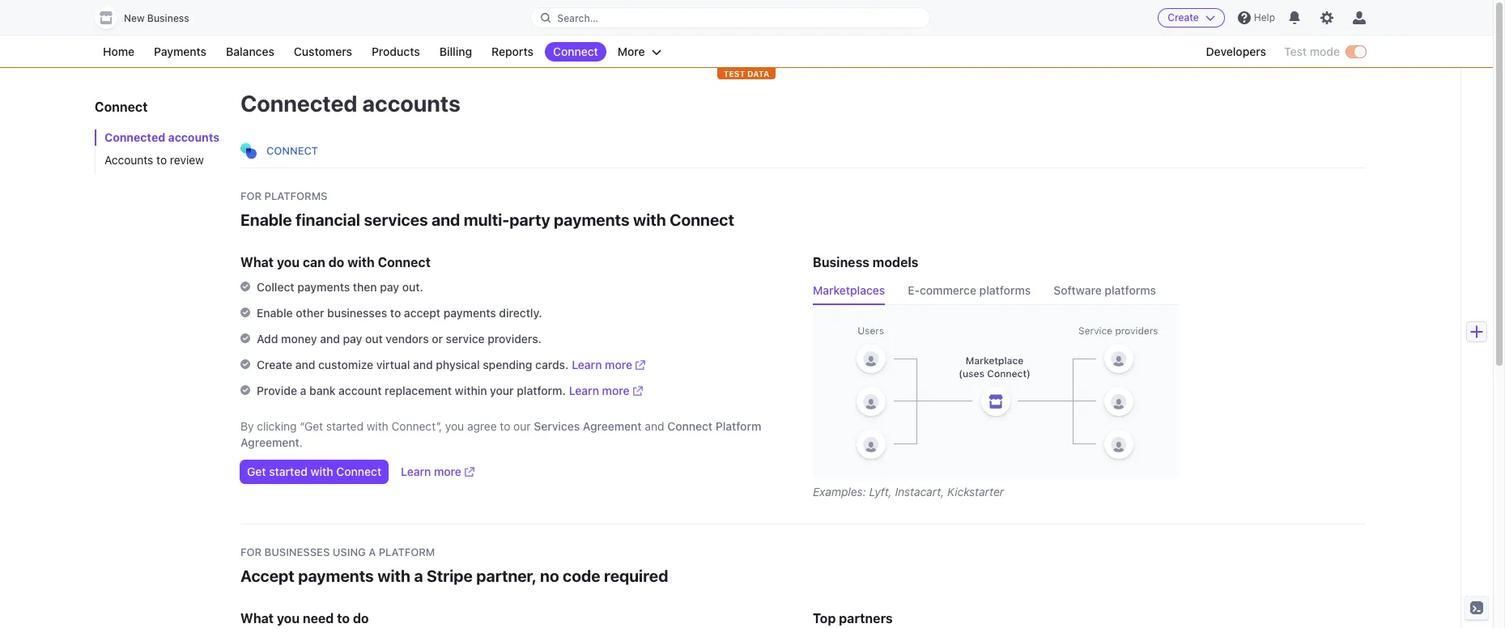 Task type: vqa. For each thing, say whether or not it's contained in the screenshot.
What you need to do
yes



Task type: locate. For each thing, give the bounding box(es) containing it.
and inside for platforms enable financial services and multi-party payments with connect
[[432, 211, 460, 229]]

connected up accounts
[[104, 130, 165, 144]]

marketplaces button
[[813, 279, 895, 305]]

new business button
[[95, 6, 205, 29]]

what for what you need to do
[[241, 612, 274, 626]]

create
[[1168, 11, 1199, 23], [257, 358, 293, 372]]

a
[[300, 384, 307, 398], [369, 546, 376, 559], [414, 567, 423, 586]]

1 horizontal spatial started
[[326, 420, 364, 433]]

connected accounts down customers link at the top left of the page
[[241, 90, 461, 117]]

1 vertical spatial do
[[353, 612, 369, 626]]

2 vertical spatial learn more link
[[401, 464, 475, 480]]

0 vertical spatial create
[[1168, 11, 1199, 23]]

1 vertical spatial pay
[[343, 332, 362, 346]]

you
[[277, 255, 300, 270], [445, 420, 464, 433], [277, 612, 300, 626]]

and left multi-
[[432, 211, 460, 229]]

learn up services agreement link
[[569, 384, 599, 398]]

0 vertical spatial connected accounts
[[241, 90, 461, 117]]

create up developers link
[[1168, 11, 1199, 23]]

learn for cards.
[[572, 358, 602, 372]]

businesses inside for businesses using a platform accept payments with a stripe partner, no code required
[[265, 546, 330, 559]]

to
[[156, 153, 167, 167], [390, 306, 401, 320], [500, 420, 511, 433], [337, 612, 350, 626]]

connected up the connect on the left top of page
[[241, 90, 358, 117]]

connect inside "button"
[[336, 465, 382, 479]]

1 vertical spatial for
[[241, 546, 262, 559]]

products link
[[364, 42, 428, 62]]

1 horizontal spatial connected
[[241, 90, 358, 117]]

1 horizontal spatial create
[[1168, 11, 1199, 23]]

more for provide a bank account replacement within your platform.
[[602, 384, 630, 398]]

0 horizontal spatial platforms
[[265, 190, 328, 202]]

and down money
[[295, 358, 315, 372]]

1 vertical spatial accounts
[[168, 130, 220, 144]]

0 vertical spatial pay
[[380, 280, 399, 294]]

1 vertical spatial more
[[602, 384, 630, 398]]

0 horizontal spatial do
[[329, 255, 345, 270]]

with
[[633, 211, 666, 229], [348, 255, 375, 270], [367, 420, 389, 433], [311, 465, 333, 479], [378, 567, 411, 586]]

more down by clicking "get started with connect", you agree to our services agreement and
[[434, 465, 462, 479]]

accounts up review
[[168, 130, 220, 144]]

pay for out.
[[380, 280, 399, 294]]

1 horizontal spatial do
[[353, 612, 369, 626]]

1 vertical spatial started
[[269, 465, 308, 479]]

test mode
[[1285, 45, 1340, 58]]

connected accounts
[[241, 90, 461, 117], [104, 130, 220, 144]]

learn more up services agreement link
[[569, 384, 630, 398]]

agreement right services
[[583, 420, 642, 433]]

0 vertical spatial for
[[241, 190, 262, 202]]

learn more link right cards.
[[572, 357, 646, 373]]

0 vertical spatial what
[[241, 255, 274, 270]]

with inside "button"
[[311, 465, 333, 479]]

what you need to do
[[241, 612, 369, 626]]

create up provide
[[257, 358, 293, 372]]

0 horizontal spatial pay
[[343, 332, 362, 346]]

1 horizontal spatial connected accounts
[[241, 90, 461, 117]]

2 for from the top
[[241, 546, 262, 559]]

partner,
[[476, 567, 537, 586]]

0 horizontal spatial connected accounts
[[104, 130, 220, 144]]

payments inside for businesses using a platform accept payments with a stripe partner, no code required
[[298, 567, 374, 586]]

connect
[[266, 144, 318, 157]]

can
[[303, 255, 325, 270]]

payments inside for platforms enable financial services and multi-party payments with connect
[[554, 211, 630, 229]]

2 vertical spatial you
[[277, 612, 300, 626]]

collect
[[257, 280, 295, 294]]

0 vertical spatial enable
[[241, 211, 292, 229]]

1 horizontal spatial agreement
[[583, 420, 642, 433]]

mode
[[1310, 45, 1340, 58]]

0 vertical spatial connected
[[241, 90, 358, 117]]

0 vertical spatial accounts
[[362, 90, 461, 117]]

account
[[339, 384, 382, 398]]

connected accounts up accounts to review link
[[104, 130, 220, 144]]

1 vertical spatial agreement
[[241, 436, 300, 450]]

no
[[540, 567, 559, 586]]

multi-
[[464, 211, 510, 229]]

businesses up accept
[[265, 546, 330, 559]]

0 vertical spatial started
[[326, 420, 364, 433]]

test
[[1285, 45, 1307, 58]]

do
[[329, 255, 345, 270], [353, 612, 369, 626]]

agreement inside connect platform agreement
[[241, 436, 300, 450]]

home link
[[95, 42, 143, 62]]

2 horizontal spatial a
[[414, 567, 423, 586]]

help button
[[1232, 5, 1282, 31]]

what
[[241, 255, 274, 270], [241, 612, 274, 626]]

by
[[241, 420, 254, 433]]

accounts
[[362, 90, 461, 117], [168, 130, 220, 144]]

money
[[281, 332, 317, 346]]

do right can
[[329, 255, 345, 270]]

1 vertical spatial learn
[[569, 384, 599, 398]]

learn more link up services agreement link
[[569, 383, 643, 399]]

create button
[[1158, 8, 1225, 28]]

platforms inside for platforms enable financial services and multi-party payments with connect
[[265, 190, 328, 202]]

learn down connect",
[[401, 465, 431, 479]]

platforms for software platforms
[[1105, 283, 1157, 297]]

other
[[296, 306, 324, 320]]

0 vertical spatial do
[[329, 255, 345, 270]]

and right services agreement link
[[645, 420, 665, 433]]

1 vertical spatial what
[[241, 612, 274, 626]]

learn more link down by clicking "get started with connect", you agree to our services agreement and
[[401, 464, 475, 480]]

0 vertical spatial more
[[605, 358, 633, 372]]

what down accept
[[241, 612, 274, 626]]

enable down collect
[[257, 306, 293, 320]]

platforms right software
[[1105, 283, 1157, 297]]

0 horizontal spatial create
[[257, 358, 293, 372]]

services
[[364, 211, 428, 229]]

connect",
[[392, 420, 442, 433]]

accounts to review
[[104, 153, 204, 167]]

do right need
[[353, 612, 369, 626]]

businesses down then
[[327, 306, 387, 320]]

0 horizontal spatial business
[[147, 12, 189, 24]]

need
[[303, 612, 334, 626]]

0 vertical spatial agreement
[[583, 420, 642, 433]]

started right "get
[[326, 420, 364, 433]]

products
[[372, 45, 420, 58]]

payments link
[[146, 42, 215, 62]]

agreement down clicking
[[241, 436, 300, 450]]

a left bank at bottom left
[[300, 384, 307, 398]]

0 vertical spatial you
[[277, 255, 300, 270]]

pay for out
[[343, 332, 362, 346]]

pay left out.
[[380, 280, 399, 294]]

payments up service
[[444, 306, 496, 320]]

for businesses using a platform accept payments with a stripe partner, no code required
[[241, 546, 669, 586]]

for inside for platforms enable financial services and multi-party payments with connect
[[241, 190, 262, 202]]

accounts down products link
[[362, 90, 461, 117]]

2 horizontal spatial platforms
[[1105, 283, 1157, 297]]

learn more link for platform.
[[569, 383, 643, 399]]

1 for from the top
[[241, 190, 262, 202]]

connect platform agreement
[[241, 420, 762, 450]]

learn more down connect",
[[401, 465, 462, 479]]

platforms right commerce
[[980, 283, 1031, 297]]

1 horizontal spatial platforms
[[980, 283, 1031, 297]]

agreement
[[583, 420, 642, 433], [241, 436, 300, 450]]

started right get
[[269, 465, 308, 479]]

a right the using
[[369, 546, 376, 559]]

what up collect
[[241, 255, 274, 270]]

platform
[[716, 420, 762, 433]]

payments down the using
[[298, 567, 374, 586]]

0 vertical spatial business
[[147, 12, 189, 24]]

connected
[[241, 90, 358, 117], [104, 130, 165, 144]]

learn right cards.
[[572, 358, 602, 372]]

top partners
[[813, 612, 893, 626]]

pay left out
[[343, 332, 362, 346]]

.
[[300, 436, 303, 450]]

more up services agreement link
[[602, 384, 630, 398]]

commerce
[[920, 283, 977, 297]]

1 vertical spatial connected accounts
[[104, 130, 220, 144]]

1 vertical spatial a
[[369, 546, 376, 559]]

what for what you can do with connect
[[241, 255, 274, 270]]

payments
[[154, 45, 207, 58]]

top
[[813, 612, 836, 626]]

2 what from the top
[[241, 612, 274, 626]]

platforms up financial
[[265, 190, 328, 202]]

started
[[326, 420, 364, 433], [269, 465, 308, 479]]

business right new
[[147, 12, 189, 24]]

0 vertical spatial learn more
[[572, 358, 633, 372]]

1 vertical spatial learn more
[[569, 384, 630, 398]]

1 vertical spatial create
[[257, 358, 293, 372]]

learn
[[572, 358, 602, 372], [569, 384, 599, 398], [401, 465, 431, 479]]

for inside for businesses using a platform accept payments with a stripe partner, no code required
[[241, 546, 262, 559]]

e-
[[908, 283, 920, 297]]

1 vertical spatial learn more link
[[569, 383, 643, 399]]

1 horizontal spatial business
[[813, 255, 870, 270]]

connect
[[553, 45, 598, 58], [95, 100, 148, 114], [670, 211, 735, 229], [378, 255, 431, 270], [668, 420, 713, 433], [336, 465, 382, 479]]

physical
[[436, 358, 480, 372]]

learn more
[[572, 358, 633, 372], [569, 384, 630, 398], [401, 465, 462, 479]]

enable left financial
[[241, 211, 292, 229]]

0 horizontal spatial connected
[[104, 130, 165, 144]]

business up marketplaces
[[813, 255, 870, 270]]

1 what from the top
[[241, 255, 274, 270]]

payments right the party at the top of the page
[[554, 211, 630, 229]]

a down the platform
[[414, 567, 423, 586]]

0 vertical spatial learn more link
[[572, 357, 646, 373]]

and up customize
[[320, 332, 340, 346]]

0 vertical spatial a
[[300, 384, 307, 398]]

platforms
[[265, 190, 328, 202], [980, 283, 1031, 297], [1105, 283, 1157, 297]]

learn more right cards.
[[572, 358, 633, 372]]

0 vertical spatial learn
[[572, 358, 602, 372]]

customize
[[318, 358, 373, 372]]

create inside 'button'
[[1168, 11, 1199, 23]]

2 vertical spatial learn
[[401, 465, 431, 479]]

1 vertical spatial businesses
[[265, 546, 330, 559]]

you for what you can do with connect
[[277, 255, 300, 270]]

Search… text field
[[532, 8, 930, 28]]

you left agree
[[445, 420, 464, 433]]

customers link
[[286, 42, 360, 62]]

or
[[432, 332, 443, 346]]

platforms inside e-commerce platforms button
[[980, 283, 1031, 297]]

more right cards.
[[605, 358, 633, 372]]

you left need
[[277, 612, 300, 626]]

0 horizontal spatial agreement
[[241, 436, 300, 450]]

0 horizontal spatial started
[[269, 465, 308, 479]]

you left can
[[277, 255, 300, 270]]

add
[[257, 332, 278, 346]]

enable
[[241, 211, 292, 229], [257, 306, 293, 320]]

1 horizontal spatial pay
[[380, 280, 399, 294]]

service
[[446, 332, 485, 346]]

0 vertical spatial businesses
[[327, 306, 387, 320]]

platforms inside 'software platforms' button
[[1105, 283, 1157, 297]]



Task type: describe. For each thing, give the bounding box(es) containing it.
software platforms button
[[1054, 279, 1166, 305]]

cards.
[[535, 358, 569, 372]]

create for create
[[1168, 11, 1199, 23]]

connect inside connect platform agreement
[[668, 420, 713, 433]]

connected accounts link
[[95, 130, 224, 146]]

2 vertical spatial more
[[434, 465, 462, 479]]

add money and pay out vendors or service providers.
[[257, 332, 542, 346]]

learn more for provide a bank account replacement within your platform.
[[569, 384, 630, 398]]

get started with connect button
[[241, 461, 388, 484]]

new
[[124, 12, 145, 24]]

to down connected accounts link at left top
[[156, 153, 167, 167]]

"get
[[300, 420, 323, 433]]

provide
[[257, 384, 297, 398]]

0 horizontal spatial accounts
[[168, 130, 220, 144]]

partners
[[839, 612, 893, 626]]

accept
[[241, 567, 295, 586]]

examples: lyft, instacart, kickstarter
[[813, 485, 1005, 499]]

1 vertical spatial business
[[813, 255, 870, 270]]

marketplaces
[[813, 283, 885, 297]]

billing
[[440, 45, 472, 58]]

home
[[103, 45, 135, 58]]

bank
[[309, 384, 336, 398]]

services
[[534, 420, 580, 433]]

reports
[[492, 45, 534, 58]]

lyft,
[[870, 485, 892, 499]]

to left our
[[500, 420, 511, 433]]

e-commerce platforms button
[[908, 279, 1041, 305]]

with inside for platforms enable financial services and multi-party payments with connect
[[633, 211, 666, 229]]

to up add money and pay out vendors or service providers.
[[390, 306, 401, 320]]

connect link
[[545, 42, 607, 62]]

data
[[748, 69, 770, 79]]

code
[[563, 567, 601, 586]]

1 horizontal spatial a
[[369, 546, 376, 559]]

Search… search field
[[532, 8, 930, 28]]

2 vertical spatial a
[[414, 567, 423, 586]]

software platforms
[[1054, 283, 1157, 297]]

learn for platform.
[[569, 384, 599, 398]]

customers
[[294, 45, 352, 58]]

platform.
[[517, 384, 566, 398]]

1 vertical spatial enable
[[257, 306, 293, 320]]

what you can do with connect
[[241, 255, 431, 270]]

models
[[873, 255, 919, 270]]

review
[[170, 153, 204, 167]]

new business
[[124, 12, 189, 24]]

by clicking "get started with connect", you agree to our services agreement and
[[241, 420, 668, 433]]

balances link
[[218, 42, 283, 62]]

1 horizontal spatial accounts
[[362, 90, 461, 117]]

connected accounts inside connected accounts link
[[104, 130, 220, 144]]

1 vertical spatial connected
[[104, 130, 165, 144]]

within
[[455, 384, 487, 398]]

e-commerce platforms
[[908, 283, 1031, 297]]

you for what you need to do
[[277, 612, 300, 626]]

party
[[510, 211, 550, 229]]

get started with connect
[[247, 465, 382, 479]]

your
[[490, 384, 514, 398]]

providers.
[[488, 332, 542, 346]]

0 horizontal spatial a
[[300, 384, 307, 398]]

create and customize virtual and physical spending cards.
[[257, 358, 569, 372]]

accounts to review link
[[95, 152, 224, 168]]

connect inside for platforms enable financial services and multi-party payments with connect
[[670, 211, 735, 229]]

create for create and customize virtual and physical spending cards.
[[257, 358, 293, 372]]

help
[[1255, 11, 1276, 23]]

to right need
[[337, 612, 350, 626]]

connect platform agreement link
[[241, 420, 762, 450]]

platform
[[379, 546, 435, 559]]

reports link
[[484, 42, 542, 62]]

then
[[353, 280, 377, 294]]

1 vertical spatial you
[[445, 420, 464, 433]]

virtual
[[376, 358, 410, 372]]

our
[[514, 420, 531, 433]]

more for create and customize virtual and physical spending cards.
[[605, 358, 633, 372]]

for platforms enable financial services and multi-party payments with connect
[[241, 190, 735, 229]]

replacement
[[385, 384, 452, 398]]

out.
[[402, 280, 423, 294]]

examples:
[[813, 485, 866, 499]]

and up replacement
[[413, 358, 433, 372]]

more
[[618, 45, 645, 58]]

agree
[[467, 420, 497, 433]]

using
[[333, 546, 366, 559]]

directly.
[[499, 306, 542, 320]]

2 vertical spatial learn more
[[401, 465, 462, 479]]

for for enable financial services and multi-party payments with connect
[[241, 190, 262, 202]]

with inside for businesses using a platform accept payments with a stripe partner, no code required
[[378, 567, 411, 586]]

provide a bank account replacement within your platform.
[[257, 384, 566, 398]]

started inside "button"
[[269, 465, 308, 479]]

learn more link for cards.
[[572, 357, 646, 373]]

learn more for create and customize virtual and physical spending cards.
[[572, 358, 633, 372]]

platforms for for platforms enable financial services and multi-party payments with connect
[[265, 190, 328, 202]]

payments down can
[[297, 280, 350, 294]]

billing link
[[431, 42, 480, 62]]

business inside "button"
[[147, 12, 189, 24]]

business models
[[813, 255, 919, 270]]

financial
[[296, 211, 360, 229]]

enable other businesses to accept payments directly.
[[257, 306, 542, 320]]

clicking
[[257, 420, 297, 433]]

get
[[247, 465, 266, 479]]

enable inside for platforms enable financial services and multi-party payments with connect
[[241, 211, 292, 229]]

collect payments then pay out.
[[257, 280, 423, 294]]

balances
[[226, 45, 275, 58]]

developers link
[[1198, 42, 1275, 62]]

accept
[[404, 306, 441, 320]]

instacart,
[[895, 485, 945, 499]]

test
[[724, 69, 745, 79]]

services agreement link
[[534, 420, 642, 433]]

accounts
[[104, 153, 153, 167]]

search…
[[558, 12, 599, 24]]

for for accept payments with a stripe partner, no code required
[[241, 546, 262, 559]]

kickstarter
[[948, 485, 1005, 499]]

platform business models examples tab list
[[813, 279, 1179, 305]]

software
[[1054, 283, 1102, 297]]

more button
[[610, 42, 670, 62]]



